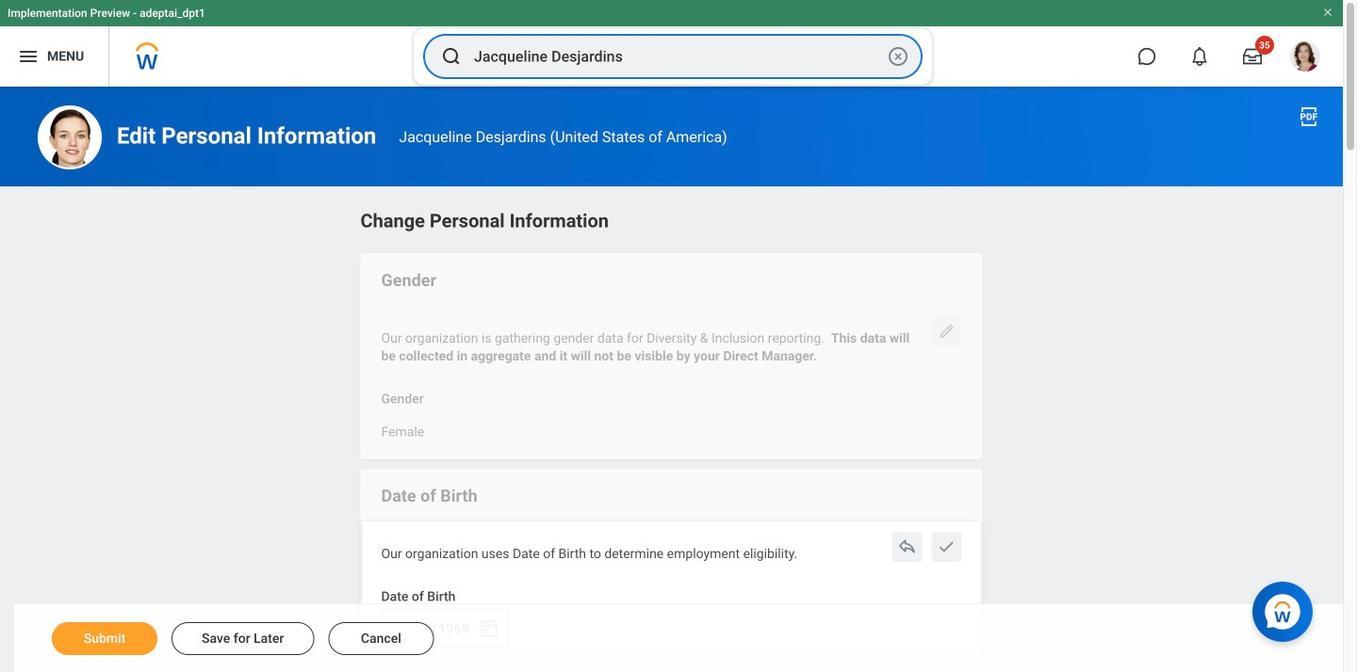 Task type: locate. For each thing, give the bounding box(es) containing it.
main content
[[0, 87, 1343, 673]]

close environment banner image
[[1322, 7, 1334, 18]]

justify image
[[17, 45, 40, 68]]

None search field
[[413, 27, 933, 86]]

group
[[381, 610, 508, 648]]

region
[[361, 206, 983, 673]]

calendar image
[[477, 618, 500, 640]]

search image
[[440, 45, 463, 68]]

None text field
[[381, 413, 424, 446]]

inbox large image
[[1243, 47, 1262, 66]]

banner
[[0, 0, 1343, 87]]

action bar region
[[14, 604, 1343, 673]]



Task type: vqa. For each thing, say whether or not it's contained in the screenshot.
calendar image
yes



Task type: describe. For each thing, give the bounding box(es) containing it.
notifications large image
[[1190, 47, 1209, 66]]

view printable version (pdf) image
[[1298, 106, 1320, 128]]

employee's photo (jacqueline desjardins) image
[[38, 106, 102, 170]]

jacqueline desjardins (united states of america) element
[[399, 128, 727, 146]]

edit image
[[937, 322, 956, 341]]

check image
[[937, 538, 956, 557]]

Search Workday  search field
[[474, 36, 883, 77]]

x circle image
[[887, 45, 910, 68]]

profile logan mcneil image
[[1290, 41, 1320, 75]]

undo l image
[[898, 538, 917, 557]]



